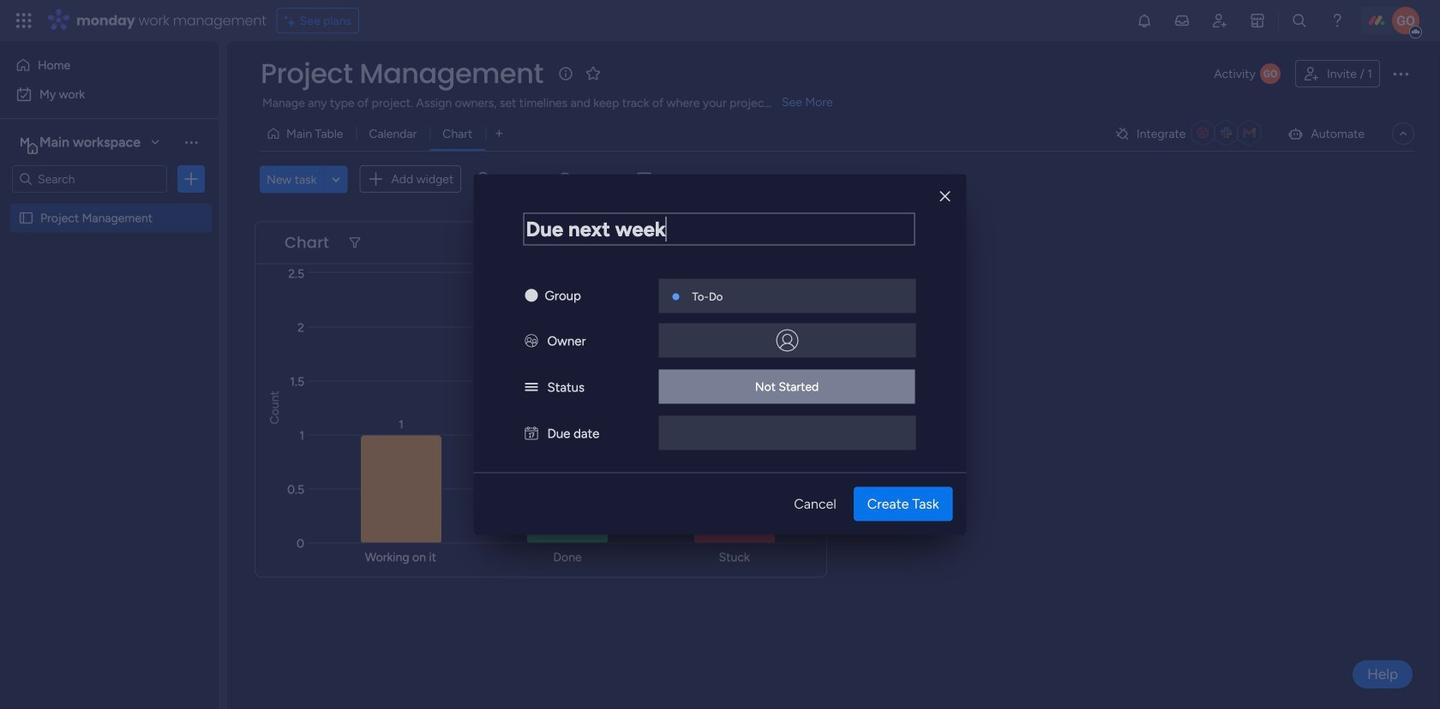 Task type: describe. For each thing, give the bounding box(es) containing it.
Search field
[[490, 167, 542, 191]]

dapulse date column image
[[525, 426, 538, 442]]

more dots image
[[794, 237, 806, 249]]

v2 search image
[[478, 170, 490, 189]]

gary orlando image
[[1392, 7, 1419, 34]]

close image
[[940, 191, 950, 203]]

Search in workspace field
[[36, 169, 143, 189]]

select product image
[[15, 12, 33, 29]]

public board image
[[18, 210, 34, 226]]

0 vertical spatial option
[[10, 51, 208, 79]]

monday marketplace image
[[1249, 12, 1266, 29]]

board activity image
[[1260, 63, 1281, 84]]

v2 status image
[[525, 380, 538, 396]]

see plans image
[[284, 11, 300, 30]]

arrow down image
[[691, 169, 712, 190]]

add to favorites image
[[584, 65, 602, 82]]

show board description image
[[555, 65, 576, 82]]



Task type: vqa. For each thing, say whether or not it's contained in the screenshot.
the lottie animation element to the top
no



Task type: locate. For each thing, give the bounding box(es) containing it.
angle down image
[[332, 173, 340, 186]]

notifications image
[[1136, 12, 1153, 29]]

add view image
[[496, 128, 503, 140]]

invite members image
[[1211, 12, 1228, 29]]

dialog
[[474, 174, 966, 535]]

option
[[10, 51, 208, 79], [10, 81, 208, 108], [0, 203, 219, 206]]

list box
[[0, 200, 219, 464]]

2 vertical spatial option
[[0, 203, 219, 206]]

collapse board header image
[[1396, 127, 1410, 141]]

v2 sun image
[[525, 288, 538, 304]]

workspace image
[[16, 133, 33, 152]]

1 vertical spatial option
[[10, 81, 208, 108]]

search everything image
[[1291, 12, 1308, 29]]

update feed image
[[1173, 12, 1191, 29]]

help image
[[1329, 12, 1346, 29]]

v2 multiple person column image
[[525, 334, 538, 349]]

None field
[[256, 56, 548, 92], [523, 213, 915, 246], [280, 232, 333, 254], [256, 56, 548, 92], [523, 213, 915, 246], [280, 232, 333, 254]]

workspace selection element
[[16, 132, 143, 154]]



